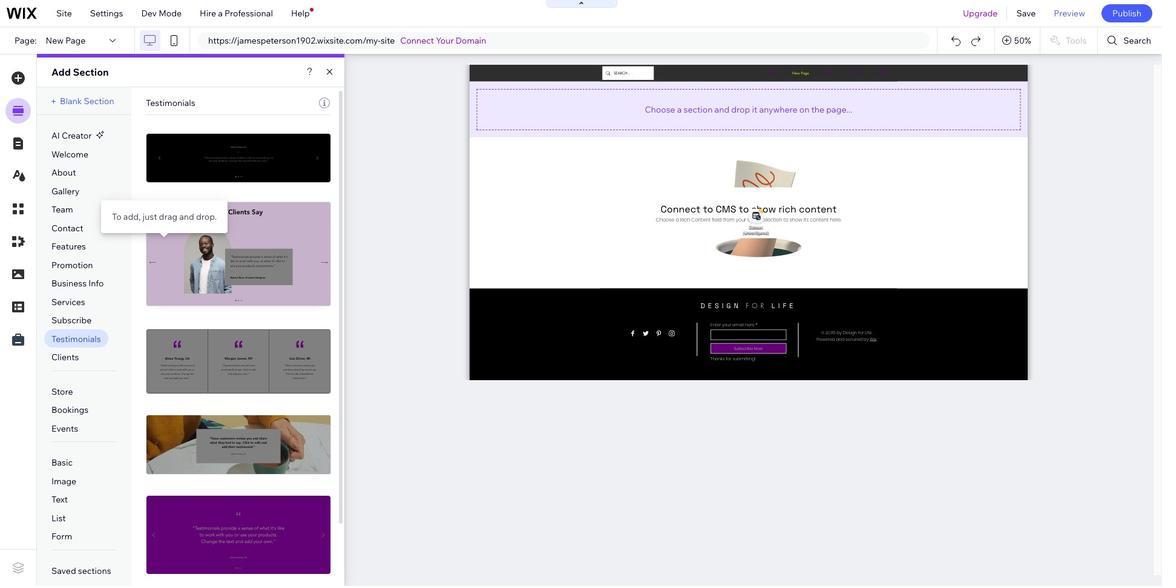 Task type: locate. For each thing, give the bounding box(es) containing it.
dev
[[141, 8, 157, 19]]

on
[[800, 104, 810, 115]]

1 vertical spatial section
[[84, 96, 114, 107]]

0 vertical spatial section
[[73, 66, 109, 78]]

tools button
[[1041, 27, 1098, 54]]

bookings
[[51, 405, 89, 415]]

to
[[112, 211, 122, 222]]

a
[[218, 8, 223, 19], [677, 104, 682, 115]]

events
[[51, 423, 78, 434]]

form
[[51, 531, 72, 542]]

new page
[[46, 35, 86, 46]]

drop
[[732, 104, 750, 115]]

1 horizontal spatial a
[[677, 104, 682, 115]]

services
[[51, 296, 85, 307]]

your
[[436, 35, 454, 46]]

contact
[[51, 223, 83, 233]]

search
[[1124, 35, 1151, 46]]

mode
[[159, 8, 182, 19]]

site
[[56, 8, 72, 19]]

gallery
[[51, 186, 80, 196]]

sections
[[78, 565, 111, 576]]

and left drop
[[715, 104, 730, 115]]

it
[[752, 104, 757, 115]]

section right the 'blank'
[[84, 96, 114, 107]]

0 vertical spatial a
[[218, 8, 223, 19]]

search button
[[1098, 27, 1162, 54]]

testimonials
[[146, 97, 195, 108], [51, 333, 101, 344]]

just
[[143, 211, 157, 222]]

a for professional
[[218, 8, 223, 19]]

anywhere
[[759, 104, 798, 115]]

section
[[73, 66, 109, 78], [84, 96, 114, 107]]

0 horizontal spatial testimonials
[[51, 333, 101, 344]]

1 horizontal spatial testimonials
[[146, 97, 195, 108]]

promotion
[[51, 259, 93, 270]]

0 vertical spatial and
[[715, 104, 730, 115]]

section up blank section
[[73, 66, 109, 78]]

0 horizontal spatial and
[[179, 211, 194, 222]]

site
[[381, 35, 395, 46]]

image
[[51, 476, 76, 487]]

add
[[51, 66, 71, 78]]

a left 'section'
[[677, 104, 682, 115]]

about
[[51, 167, 76, 178]]

help
[[291, 8, 310, 19]]

and right "drag"
[[179, 211, 194, 222]]

upgrade
[[963, 8, 998, 19]]

hire
[[200, 8, 216, 19]]

ai creator
[[51, 130, 92, 141]]

saved
[[51, 565, 76, 576]]

blank
[[60, 96, 82, 107]]

section
[[684, 104, 713, 115]]

1 vertical spatial a
[[677, 104, 682, 115]]

0 vertical spatial testimonials
[[146, 97, 195, 108]]

choose
[[645, 104, 675, 115]]

1 vertical spatial and
[[179, 211, 194, 222]]

0 horizontal spatial a
[[218, 8, 223, 19]]

and
[[715, 104, 730, 115], [179, 211, 194, 222]]

1 horizontal spatial and
[[715, 104, 730, 115]]

a right hire
[[218, 8, 223, 19]]

50%
[[1015, 35, 1032, 46]]



Task type: describe. For each thing, give the bounding box(es) containing it.
settings
[[90, 8, 123, 19]]

team
[[51, 204, 73, 215]]

add,
[[123, 211, 141, 222]]

basic
[[51, 457, 73, 468]]

clients
[[51, 352, 79, 363]]

store
[[51, 386, 73, 397]]

save button
[[1008, 0, 1045, 27]]

new
[[46, 35, 64, 46]]

business
[[51, 278, 87, 289]]

drop.
[[196, 211, 217, 222]]

domain
[[456, 35, 486, 46]]

preview button
[[1045, 0, 1094, 27]]

a for section
[[677, 104, 682, 115]]

text
[[51, 494, 68, 505]]

info
[[89, 278, 104, 289]]

50% button
[[995, 27, 1040, 54]]

ai
[[51, 130, 60, 141]]

https://jamespeterson1902.wixsite.com/my-
[[208, 35, 381, 46]]

creator
[[62, 130, 92, 141]]

saved sections
[[51, 565, 111, 576]]

add section
[[51, 66, 109, 78]]

page...
[[827, 104, 853, 115]]

section for add section
[[73, 66, 109, 78]]

connect
[[400, 35, 434, 46]]

section for blank section
[[84, 96, 114, 107]]

to add, just drag and drop.
[[112, 211, 217, 222]]

features
[[51, 241, 86, 252]]

tools
[[1066, 35, 1087, 46]]

list
[[51, 513, 66, 524]]

professional
[[225, 8, 273, 19]]

welcome
[[51, 149, 88, 160]]

drag
[[159, 211, 177, 222]]

hire a professional
[[200, 8, 273, 19]]

blank section
[[60, 96, 114, 107]]

page
[[65, 35, 86, 46]]

preview
[[1054, 8, 1085, 19]]

choose a section and drop it anywhere on the page...
[[645, 104, 853, 115]]

business info
[[51, 278, 104, 289]]

save
[[1017, 8, 1036, 19]]

subscribe
[[51, 315, 92, 326]]

the
[[812, 104, 825, 115]]

https://jamespeterson1902.wixsite.com/my-site connect your domain
[[208, 35, 486, 46]]

dev mode
[[141, 8, 182, 19]]

publish button
[[1102, 4, 1153, 22]]

1 vertical spatial testimonials
[[51, 333, 101, 344]]

publish
[[1113, 8, 1142, 19]]



Task type: vqa. For each thing, say whether or not it's contained in the screenshot.
the and to the bottom
yes



